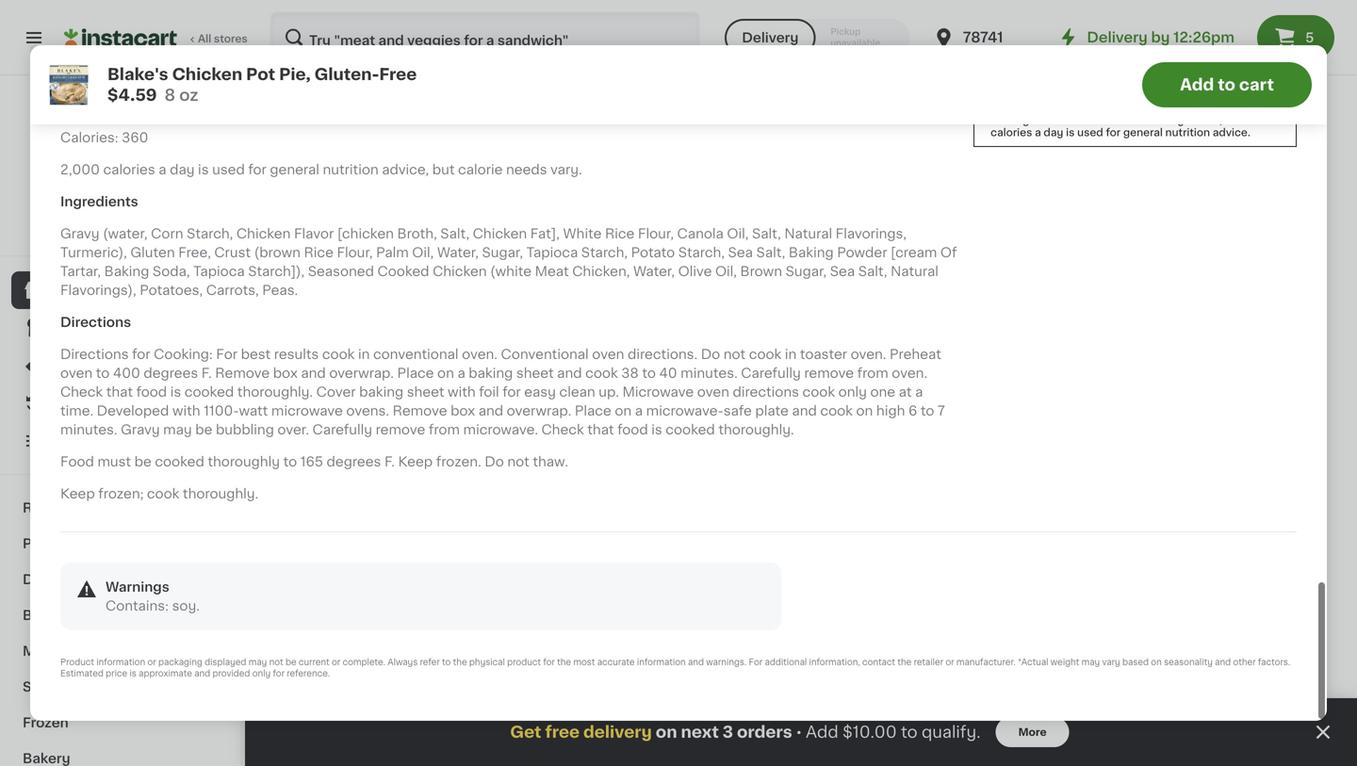 Task type: locate. For each thing, give the bounding box(es) containing it.
09
[[309, 14, 323, 25], [660, 391, 675, 402]]

product group
[[283, 220, 443, 465], [458, 220, 618, 488], [633, 220, 794, 484], [809, 220, 969, 564], [283, 654, 443, 766], [458, 654, 618, 766], [633, 654, 794, 766], [809, 654, 969, 766], [984, 654, 1144, 766], [1159, 654, 1320, 766]]

1 horizontal spatial be
[[195, 423, 212, 436]]

2 item carousel region from the top
[[283, 586, 1320, 766]]

$ inside $ 4 59
[[287, 391, 293, 402]]

gluten-free inside product group
[[460, 370, 525, 380]]

chicken inside blake's chicken pot pie, gluten-free $4.59 8 oz
[[172, 66, 242, 82]]

2 or from the left
[[332, 658, 340, 667]]

serving up "calories:"
[[60, 99, 110, 112]]

(water,
[[103, 227, 148, 240]]

blake's inside the 'blake's chicken pot pie, gluten-free 8 oz'
[[283, 415, 329, 428]]

1 horizontal spatial 10
[[995, 13, 1018, 33]]

1100-
[[204, 404, 239, 417]]

directions down 'flavorings),'
[[60, 316, 131, 329]]

value for pack
[[326, 38, 362, 51]]

93%/7%
[[865, 57, 919, 70]]

estimated
[[60, 670, 104, 678]]

6 down at
[[909, 404, 917, 417]]

frozen entrees
[[283, 161, 439, 181]]

& for meat
[[61, 645, 72, 658]]

value inside the % daily value (dv) tells you how much a nutrient in a serving of food contributes to a daily diet. 2,000 calories a day is used for general nutrition advice.
[[1055, 103, 1083, 113]]

general
[[1123, 127, 1163, 138], [270, 163, 319, 176]]

b for 93/7
[[664, 38, 674, 51]]

lists
[[53, 435, 85, 448]]

e- down 9
[[1176, 38, 1190, 51]]

1 horizontal spatial minutes.
[[681, 367, 738, 380]]

1 vertical spatial from
[[429, 423, 460, 436]]

1 vertical spatial degrees
[[327, 455, 381, 468]]

1 horizontal spatial ground
[[633, 57, 683, 70]]

0 horizontal spatial 2,000
[[60, 163, 100, 176]]

1 horizontal spatial general
[[1123, 127, 1163, 138]]

buy it again link
[[11, 385, 229, 422]]

0 vertical spatial oven
[[592, 348, 624, 361]]

remove down toaster
[[804, 367, 854, 380]]

h- for natural
[[283, 38, 299, 51]]

delivery
[[583, 724, 652, 740]]

e- down the $ 5 09
[[299, 38, 314, 51]]

canola
[[677, 227, 724, 240]]

8 inside the 'blake's chicken pot pie, gluten-free 8 oz'
[[283, 453, 290, 463]]

e- inside "9 h-e-b 80% lean/20% fat ground turkey 48 oz"
[[1176, 38, 1190, 51]]

advice,
[[382, 163, 429, 176]]

2 horizontal spatial for
[[1089, 76, 1111, 89]]

2,000 inside the % daily value (dv) tells you how much a nutrient in a serving of food contributes to a daily diet. 2,000 calories a day is used for general nutrition advice.
[[1213, 115, 1244, 125]]

ground right the organic
[[558, 38, 607, 51]]

2 horizontal spatial may
[[1082, 658, 1100, 667]]

4g
[[1068, 54, 1082, 64]]

only
[[839, 385, 867, 399], [252, 670, 271, 678]]

degrees right 165
[[327, 455, 381, 468]]

4 up the 'stouffer's'
[[644, 390, 658, 410]]

1 gluten-free from the left
[[285, 370, 349, 380]]

reference.
[[287, 670, 330, 678]]

h- inside h-e-b 93/7 lean ground turkey
[[633, 38, 650, 51]]

over.
[[278, 423, 309, 436]]

a up $ 6 69
[[458, 367, 465, 380]]

container:
[[139, 99, 208, 112]]

add button
[[365, 226, 437, 260], [540, 226, 613, 260], [715, 226, 788, 260], [891, 226, 963, 260], [715, 660, 788, 694], [1066, 660, 1139, 694]]

meat & seafood
[[23, 645, 132, 658]]

0 vertical spatial for
[[1089, 76, 1111, 89]]

1 horizontal spatial only
[[839, 385, 867, 399]]

day up prices
[[170, 163, 195, 176]]

0 horizontal spatial the
[[453, 658, 467, 667]]

turkey inside h-e-b 93/7 lean ground turkey
[[687, 57, 731, 70]]

the left physical
[[453, 658, 467, 667]]

do right directions.
[[701, 348, 720, 361]]

2 pepperoni from the left
[[857, 434, 925, 447]]

$10.00
[[843, 724, 897, 740]]

e- up fajitas
[[1001, 38, 1015, 51]]

1 vertical spatial 8
[[165, 87, 175, 103]]

0 horizontal spatial check
[[60, 385, 103, 399]]

to inside the product information or packaging displayed may not be current or complete. always refer to the physical product for the most accurate information and warnings. for additional information, contact the retailer or manufacturer. *actual weight may vary based on seasonality and other factors. estimated price is approximate and provided only for reference.
[[442, 658, 451, 667]]

chicken up 1
[[172, 66, 242, 82]]

0 vertical spatial thoroughly.
[[237, 385, 313, 399]]

8%
[[1271, 54, 1289, 64]]

1 directions from the top
[[60, 316, 131, 329]]

b inside "9 h-e-b 80% lean/20% fat ground turkey 48 oz"
[[1190, 38, 1200, 51]]

of inside the % daily value (dv) tells you how much a nutrient in a serving of food contributes to a daily diet. 2,000 calories a day is used for general nutrition advice.
[[1032, 115, 1043, 125]]

food down $ 4 09
[[618, 423, 648, 436]]

& up product
[[61, 645, 72, 658]]

1 horizontal spatial degrees
[[327, 455, 381, 468]]

1 vertical spatial pot
[[390, 415, 413, 428]]

baking down gluten
[[104, 265, 149, 278]]

h- down $ 8 19
[[458, 38, 475, 51]]

may inside directions for cooking: for best results cook in conventional oven. conventional oven directions. do not cook in toaster oven. preheat oven to 400 degrees f. remove box and overwrap. place on a baking sheet and cook 38 to 40 minutes. carefully remove from oven. check that food is cooked thoroughly. cover baking sheet with foil for easy clean up. microwave oven directions cook only one at a time. developed with 1100-watt microwave ovens. remove box and overwrap. place on a microwave-safe plate and cook on high 6 to 7 minutes. gravy may be bubbling over. carefully remove from microwave. check that food is cooked thoroughly.
[[163, 423, 192, 436]]

cooked up keep frozen; cook thoroughly.
[[155, 455, 204, 468]]

serving for serving size: 1.00 pie
[[60, 67, 110, 80]]

1 vertical spatial blake's
[[283, 415, 329, 428]]

boneless inside h-e-b boneless skinless seasoned chicken thighs for fajitas
[[1028, 38, 1089, 51]]

2 vertical spatial 8
[[283, 453, 290, 463]]

0 horizontal spatial meat
[[23, 645, 58, 658]]

remove down best
[[215, 367, 270, 380]]

3 the from the left
[[898, 658, 912, 667]]

1 vertical spatial sheet
[[407, 385, 444, 399]]

2 vertical spatial not
[[269, 658, 283, 667]]

b inside h-e-b boneless skinless seasoned chicken thighs for fajitas
[[1015, 38, 1024, 51]]

40
[[659, 367, 677, 380]]

accurate
[[597, 658, 635, 667]]

0 horizontal spatial remove
[[376, 423, 425, 436]]

foil
[[479, 385, 499, 399]]

add up "brown"
[[751, 236, 779, 249]]

0 horizontal spatial or
[[147, 658, 156, 667]]

is inside the % daily value (dv) tells you how much a nutrient in a serving of food contributes to a daily diet. 2,000 calories a day is used for general nutrition advice.
[[1066, 127, 1075, 138]]

general up flavor
[[270, 163, 319, 176]]

49
[[844, 391, 859, 402]]

by
[[1151, 31, 1170, 44]]

1 vertical spatial day
[[170, 163, 195, 176]]

add button up "brown"
[[715, 226, 788, 260]]

delivery inside delivery by 12:26pm link
[[1087, 31, 1148, 44]]

refer
[[420, 658, 440, 667]]

09 inside the $ 5 09
[[309, 14, 323, 25]]

0 horizontal spatial 6
[[469, 390, 482, 410]]

recipes link
[[11, 490, 229, 526]]

add button up cooked
[[365, 226, 437, 260]]

treatment tracker modal dialog
[[245, 698, 1357, 766]]

ground,
[[809, 57, 862, 70]]

$ inside $ 5 19
[[637, 14, 644, 25]]

pie, inside blake's chicken pot pie, gluten-free $4.59 8 oz
[[279, 66, 311, 82]]

oz inside blake's chicken pot pie, gluten-free $4.59 8 oz
[[179, 87, 198, 103]]

gluten- up 165
[[283, 434, 333, 447]]

1 item carousel region from the top
[[283, 152, 1320, 571]]

2 turkey from the left
[[687, 57, 731, 70]]

b inside h-e-b 93/7 lean ground turkey
[[664, 38, 674, 51]]

frozen up flavor
[[283, 161, 354, 181]]

sea
[[728, 246, 753, 259], [830, 265, 855, 278]]

& for dairy
[[63, 573, 74, 586]]

meat
[[535, 265, 569, 278], [23, 645, 58, 658]]

serving down great
[[60, 67, 110, 80]]

2,000 down "calories:"
[[60, 163, 100, 176]]

pie, for blake's chicken pot pie, gluten-free 8 oz
[[416, 415, 440, 428]]

check up time.
[[60, 385, 103, 399]]

vary
[[1102, 658, 1120, 667]]

only right 'provided'
[[252, 670, 271, 678]]

free
[[545, 724, 580, 740]]

is down contributes
[[1066, 127, 1075, 138]]

and
[[301, 367, 326, 380], [557, 367, 582, 380], [479, 404, 503, 417], [792, 404, 817, 417], [688, 658, 704, 667], [1215, 658, 1231, 667], [194, 670, 210, 678]]

product
[[60, 658, 94, 667]]

h- inside h-e-b organic ground turkey
[[458, 38, 475, 51]]

1 horizontal spatial box
[[451, 404, 475, 417]]

0 horizontal spatial keep
[[60, 487, 95, 500]]

0 horizontal spatial crust
[[214, 246, 251, 259]]

2 directions from the top
[[60, 348, 129, 361]]

& inside dairy & eggs link
[[63, 573, 74, 586]]

calories down serving
[[991, 127, 1032, 138]]

09 inside $ 4 09
[[660, 391, 675, 402]]

more
[[1019, 727, 1047, 738]]

3 turkey from the left
[[1237, 57, 1281, 70]]

ground inside h-e-b organic ground turkey
[[558, 38, 607, 51]]

calories up h-e-b on the top
[[103, 163, 155, 176]]

$ 5 19
[[637, 13, 671, 33]]

carrots,
[[206, 284, 259, 297]]

0 vertical spatial flour,
[[638, 227, 674, 240]]

0 vertical spatial skinless
[[984, 57, 1038, 70]]

0 vertical spatial cooked
[[185, 385, 234, 399]]

sugar,
[[482, 246, 523, 259], [786, 265, 827, 278]]

box down results
[[273, 367, 298, 380]]

pie, inside the 'blake's chicken pot pie, gluten-free 8 oz'
[[416, 415, 440, 428]]

frozen down the digiorno
[[809, 434, 853, 447]]

or right retailer
[[946, 658, 954, 667]]

0 horizontal spatial remove
[[215, 367, 270, 380]]

for inside the % daily value (dv) tells you how much a nutrient in a serving of food contributes to a daily diet. 2,000 calories a day is used for general nutrition advice.
[[1106, 127, 1121, 138]]

on left next
[[656, 724, 677, 740]]

0 horizontal spatial natural
[[283, 57, 331, 70]]

$ inside $ 4 09
[[637, 391, 644, 402]]

$ for $ 5 19
[[637, 14, 644, 25]]

e- for boneless
[[1001, 38, 1015, 51]]

delivery by 12:26pm link
[[1057, 26, 1235, 49]]

directions
[[733, 385, 799, 399]]

value inside "h-e-b value pack natural boneless skinless chicken breasts"
[[326, 38, 362, 51]]

nutrition down diet.
[[1166, 127, 1210, 138]]

0 vertical spatial natural
[[283, 57, 331, 70]]

$ inside $ 8 19
[[462, 14, 469, 25]]

1 horizontal spatial sugar,
[[786, 265, 827, 278]]

deals
[[53, 359, 92, 372]]

seasoned
[[1042, 57, 1108, 70], [308, 265, 374, 278]]

& down estimated
[[75, 681, 86, 694]]

blake's
[[107, 66, 168, 82], [283, 415, 329, 428]]

item carousel region
[[283, 152, 1320, 571], [283, 586, 1320, 766]]

directions
[[60, 316, 131, 329], [60, 348, 129, 361]]

1 vertical spatial for
[[216, 348, 238, 361]]

sheet down conventional at the left
[[407, 385, 444, 399]]

1 serving from the top
[[60, 67, 110, 80]]

starch]),
[[248, 265, 305, 278]]

[cream
[[891, 246, 937, 259]]

in left conventional at the left
[[358, 348, 370, 361]]

(dv)
[[1086, 103, 1110, 113]]

sea up "brown"
[[728, 246, 753, 259]]

shop link
[[11, 271, 229, 309]]

1 vertical spatial nutrition
[[323, 163, 379, 176]]

0 horizontal spatial 5
[[293, 13, 307, 33]]

pot for oz
[[390, 415, 413, 428]]

additional
[[765, 658, 807, 667]]

carefully up directions
[[741, 367, 801, 380]]

e- inside "h-e-b value pack natural boneless skinless chicken breasts"
[[299, 38, 314, 51]]

0 horizontal spatial -
[[787, 415, 793, 428]]

5 right lean/20%
[[1306, 31, 1314, 44]]

from up the one
[[857, 367, 889, 380]]

$ down 38
[[637, 391, 644, 402]]

e- inside h-e-b boneless skinless seasoned chicken thighs for fajitas
[[1001, 38, 1015, 51]]

gluten-
[[314, 66, 379, 82], [285, 370, 325, 380], [460, 370, 501, 380], [283, 434, 333, 447]]

oven. up at
[[892, 367, 928, 380]]

great
[[60, 35, 98, 48]]

oz inside amy's kitchen roasted poblano enchilada 9.15 oz
[[481, 453, 494, 463]]

pot inside blake's chicken pot pie, gluten-free $4.59 8 oz
[[246, 66, 275, 82]]

baking left powder
[[789, 246, 834, 259]]

bakery link
[[11, 741, 229, 766]]

19 inside $ 5 19
[[659, 14, 671, 25]]

check up thaw.
[[542, 423, 584, 436]]

gluten-free up 59
[[285, 370, 349, 380]]

$ inside $ 6 69
[[462, 391, 469, 402]]

19 up h-e-b 93/7 lean ground turkey
[[659, 14, 671, 25]]

1 vertical spatial flour,
[[337, 246, 373, 259]]

2 serving from the top
[[60, 99, 110, 112]]

$ for $ 10 49
[[813, 391, 819, 402]]

0 vertical spatial that
[[106, 385, 133, 399]]

thoroughly. up watt
[[237, 385, 313, 399]]

0 horizontal spatial 19
[[484, 14, 496, 25]]

add up much
[[1180, 77, 1214, 93]]

2 4 from the left
[[644, 390, 658, 410]]

h-
[[283, 38, 299, 51], [458, 38, 475, 51], [633, 38, 650, 51], [984, 38, 1001, 51], [1159, 38, 1176, 51], [100, 188, 116, 201]]

rice
[[605, 227, 635, 240], [304, 246, 334, 259]]

product group containing 10
[[809, 220, 969, 564]]

gluten-free for 6
[[460, 370, 525, 380]]

$ for $ 13 99
[[813, 14, 819, 25]]

0 vertical spatial carefully
[[741, 367, 801, 380]]

that down 400
[[106, 385, 133, 399]]

of
[[150, 35, 163, 48], [1032, 115, 1043, 125]]

1 turkey from the left
[[458, 57, 503, 70]]

$ for $ 6 69
[[462, 391, 469, 402]]

59
[[309, 391, 323, 402]]

2 horizontal spatial ground
[[1184, 57, 1233, 70]]

0 vertical spatial boneless
[[1028, 38, 1089, 51]]

$ for $ 8 19
[[462, 14, 469, 25]]

skinless up fajitas
[[984, 57, 1038, 70]]

soy.
[[172, 599, 200, 613]]

oz down 'pie'
[[179, 87, 198, 103]]

1 pepperoni from the left
[[633, 434, 702, 447]]

do down poblano
[[485, 455, 504, 468]]

add right flavorings,
[[926, 236, 954, 249]]

$ up microwave
[[287, 391, 293, 402]]

8 inside blake's chicken pot pie, gluten-free $4.59 8 oz
[[165, 87, 175, 103]]

99
[[843, 14, 858, 25]]

baking up foil
[[469, 367, 513, 380]]

1 vertical spatial remove
[[376, 423, 425, 436]]

1 vertical spatial pie,
[[416, 415, 440, 428]]

delivery for delivery
[[742, 31, 799, 44]]

h-e-b organic ground turkey
[[458, 38, 607, 70]]

serving
[[60, 67, 110, 80], [60, 99, 110, 112]]

delivery down '(est.)'
[[1087, 31, 1148, 44]]

in left toaster
[[785, 348, 797, 361]]

1 horizontal spatial gravy
[[121, 423, 160, 436]]

seasoned inside gravy (water, corn starch, chicken flavor [chicken broth, salt, chicken fat], white rice flour, canola oil, salt, natural flavorings, turmeric), gluten free, crust (brown rice flour, palm oil, water, sugar, tapioca starch, potato starch, sea salt, baking powder [cream of tartar, baking soda, tapioca starch]), seasoned cooked chicken (white meat chicken, water, olive oil, brown sugar, sea salt, natural flavorings), potatoes, carrots, peas.
[[308, 265, 374, 278]]

2 horizontal spatial 8
[[469, 13, 483, 33]]

microwave-
[[646, 404, 724, 417]]

on down up.
[[615, 404, 632, 417]]

delivery inside delivery button
[[742, 31, 799, 44]]

19 for 5
[[659, 14, 671, 25]]

6 inside directions for cooking: for best results cook in conventional oven. conventional oven directions. do not cook in toaster oven. preheat oven to 400 degrees f. remove box and overwrap. place on a baking sheet and cook 38 to 40 minutes. carefully remove from oven. check that food is cooked thoroughly. cover baking sheet with foil for easy clean up. microwave oven directions cook only one at a time. developed with 1100-watt microwave ovens. remove box and overwrap. place on a microwave-safe plate and cook on high 6 to 7 minutes. gravy may be bubbling over. carefully remove from microwave. check that food is cooked thoroughly.
[[909, 404, 917, 417]]

1 horizontal spatial delivery
[[1087, 31, 1148, 44]]

$ inside $ 10 49
[[813, 391, 819, 402]]

1 the from the left
[[453, 658, 467, 667]]

orders
[[737, 724, 792, 740]]

0 horizontal spatial of
[[150, 35, 163, 48]]

1 19 from the left
[[484, 14, 496, 25]]

h- down the $ 5 09
[[283, 38, 299, 51]]

seasoned down [chicken
[[308, 265, 374, 278]]

free inside blake's chicken pot pie, gluten-free $4.59 8 oz
[[379, 66, 417, 82]]

e- inside h-e-b organic ground turkey
[[475, 38, 489, 51]]

service type group
[[725, 19, 910, 57]]

0 vertical spatial be
[[195, 423, 212, 436]]

skinless up breasts
[[283, 76, 337, 89]]

be right must
[[134, 455, 152, 468]]

the
[[453, 658, 467, 667], [557, 658, 571, 667], [898, 658, 912, 667]]

$ up "jennie-"
[[813, 14, 819, 25]]

soda,
[[153, 265, 190, 278]]

blake's inside blake's chicken pot pie, gluten-free $4.59 8 oz
[[107, 66, 168, 82]]

may
[[163, 423, 192, 436], [249, 658, 267, 667], [1082, 658, 1100, 667]]

1 horizontal spatial remove
[[393, 404, 447, 417]]

& inside 'snacks & candy' link
[[75, 681, 86, 694]]

degrees inside directions for cooking: for best results cook in conventional oven. conventional oven directions. do not cook in toaster oven. preheat oven to 400 degrees f. remove box and overwrap. place on a baking sheet and cook 38 to 40 minutes. carefully remove from oven. check that food is cooked thoroughly. cover baking sheet with foil for easy clean up. microwave oven directions cook only one at a time. developed with 1100-watt microwave ovens. remove box and overwrap. place on a microwave-safe plate and cook on high 6 to 7 minutes. gravy may be bubbling over. carefully remove from microwave. check that food is cooked thoroughly.
[[144, 367, 198, 380]]

not inside the product information or packaging displayed may not be current or complete. always refer to the physical product for the most accurate information and warnings. for additional information, contact the retailer or manufacturer. *actual weight may vary based on seasonality and other factors. estimated price is approximate and provided only for reference.
[[269, 658, 283, 667]]

2,000
[[1213, 115, 1244, 125], [60, 163, 100, 176]]

$ left /lb
[[287, 14, 293, 25]]

is down 'cooking:'
[[170, 385, 181, 399]]

serving size: 1.00 pie
[[60, 67, 199, 80]]

but
[[432, 163, 455, 176]]

b left 93/7
[[664, 38, 674, 51]]

- inside stouffer's frozen pizza - pepperoni french bread pizza
[[787, 415, 793, 428]]

oil,
[[727, 227, 749, 240], [412, 246, 434, 259], [715, 265, 737, 278]]

1 horizontal spatial pie,
[[416, 415, 440, 428]]

$ inside the $ 5 09
[[287, 14, 293, 25]]

5 inside button
[[1306, 31, 1314, 44]]

9 h-e-b 80% lean/20% fat ground turkey 48 oz
[[1159, 13, 1302, 86]]

93/7
[[677, 38, 707, 51]]

1 horizontal spatial overwrap.
[[507, 404, 572, 417]]

1 horizontal spatial rice
[[605, 227, 635, 240]]

None search field
[[270, 11, 701, 64]]

1 horizontal spatial meat
[[535, 265, 569, 278]]

0 horizontal spatial calories
[[103, 163, 155, 176]]

1 vertical spatial skinless
[[283, 76, 337, 89]]

clean
[[559, 385, 595, 399]]

thoroughly.
[[237, 385, 313, 399], [719, 423, 794, 436], [183, 487, 259, 500]]

daily
[[1025, 103, 1052, 113]]

400
[[113, 367, 140, 380]]

approximate
[[139, 670, 192, 678]]

$ 10 49
[[813, 390, 859, 410]]

dairy & eggs link
[[11, 562, 229, 598]]

do inside directions for cooking: for best results cook in conventional oven. conventional oven directions. do not cook in toaster oven. preheat oven to 400 degrees f. remove box and overwrap. place on a baking sheet and cook 38 to 40 minutes. carefully remove from oven. check that food is cooked thoroughly. cover baking sheet with foil for easy clean up. microwave oven directions cook only one at a time. developed with 1100-watt microwave ovens. remove box and overwrap. place on a microwave-safe plate and cook on high 6 to 7 minutes. gravy may be bubbling over. carefully remove from microwave. check that food is cooked thoroughly.
[[701, 348, 720, 361]]

1 vertical spatial sea
[[830, 265, 855, 278]]

product group containing 6
[[458, 220, 618, 488]]

of up 1.00
[[150, 35, 163, 48]]

directions inside directions for cooking: for best results cook in conventional oven. conventional oven directions. do not cook in toaster oven. preheat oven to 400 degrees f. remove box and overwrap. place on a baking sheet and cook 38 to 40 minutes. carefully remove from oven. check that food is cooked thoroughly. cover baking sheet with foil for easy clean up. microwave oven directions cook only one at a time. developed with 1100-watt microwave ovens. remove box and overwrap. place on a microwave-safe plate and cook on high 6 to 7 minutes. gravy may be bubbling over. carefully remove from microwave. check that food is cooked thoroughly.
[[60, 348, 129, 361]]

safe
[[724, 404, 752, 417]]

food must be cooked thoroughly to 165 degrees f. keep frozen. do not thaw.
[[60, 455, 568, 468]]

1 horizontal spatial f.
[[385, 455, 395, 468]]

& for snacks
[[75, 681, 86, 694]]

pepperoni down the 'stouffer's'
[[633, 434, 702, 447]]

2 horizontal spatial natural
[[891, 265, 939, 278]]

8 up h-e-b organic ground turkey
[[469, 13, 483, 33]]

h- inside h-e-b boneless skinless seasoned chicken thighs for fajitas
[[984, 38, 1001, 51]]

be up "reference."
[[286, 658, 297, 667]]

turkey inside "9 h-e-b 80% lean/20% fat ground turkey 48 oz"
[[1237, 57, 1281, 70]]

frozen inside 'link'
[[23, 716, 69, 730]]

oz down over.
[[292, 453, 305, 463]]

serving for serving per container: 1
[[60, 99, 110, 112]]

19 inside $ 8 19
[[484, 14, 496, 25]]

sugar, up (white at the left top of the page
[[482, 246, 523, 259]]

sheet up easy
[[516, 367, 554, 380]]

next
[[681, 724, 719, 740]]

ground inside h-e-b 93/7 lean ground turkey
[[633, 57, 683, 70]]

1 horizontal spatial seasoned
[[1042, 57, 1108, 70]]

19 up h-e-b organic ground turkey
[[484, 14, 496, 25]]

for
[[1106, 127, 1121, 138], [248, 163, 267, 176], [132, 348, 150, 361], [503, 385, 521, 399], [543, 658, 555, 667], [273, 670, 285, 678]]

with left foil
[[448, 385, 476, 399]]

sheet
[[516, 367, 554, 380], [407, 385, 444, 399]]

delivery for delivery by 12:26pm
[[1087, 31, 1148, 44]]

only left the one
[[839, 385, 867, 399]]

chicken inside the 'blake's chicken pot pie, gluten-free 8 oz'
[[333, 415, 387, 428]]

1 horizontal spatial flour,
[[638, 227, 674, 240]]

09 for 5
[[309, 14, 323, 25]]

place down the clean
[[575, 404, 612, 417]]

add up chicken,
[[576, 236, 603, 249]]

fajitas
[[984, 95, 1027, 108]]

1 horizontal spatial value
[[1055, 103, 1083, 113]]

2 gluten-free from the left
[[460, 370, 525, 380]]

0 vertical spatial meat
[[535, 265, 569, 278]]

pot for 8
[[246, 66, 275, 82]]

f. down 'ovens.' in the bottom left of the page
[[385, 455, 395, 468]]

0 vertical spatial minutes.
[[681, 367, 738, 380]]

contributes
[[1073, 115, 1134, 125]]

b inside h-e-b organic ground turkey
[[489, 38, 498, 51]]

general inside the % daily value (dv) tells you how much a nutrient in a serving of food contributes to a daily diet. 2,000 calories a day is used for general nutrition advice.
[[1123, 127, 1163, 138]]

1 4 from the left
[[293, 390, 308, 410]]

h- inside "h-e-b value pack natural boneless skinless chicken breasts"
[[283, 38, 299, 51]]

5
[[293, 13, 307, 33], [644, 13, 657, 33], [1306, 31, 1314, 44]]

0 horizontal spatial ground
[[558, 38, 607, 51]]

2 19 from the left
[[659, 14, 671, 25]]

calories inside the % daily value (dv) tells you how much a nutrient in a serving of food contributes to a daily diet. 2,000 calories a day is used for general nutrition advice.
[[991, 127, 1032, 138]]

starch, down canola at top
[[678, 246, 725, 259]]

1 vertical spatial baking
[[359, 385, 404, 399]]

e- inside h-e-b 93/7 lean ground turkey
[[650, 38, 664, 51]]

19 for 8
[[484, 14, 496, 25]]

add inside the add to cart button
[[1180, 77, 1214, 93]]

0 horizontal spatial sheet
[[407, 385, 444, 399]]

chicken inside "h-e-b value pack natural boneless skinless chicken breasts"
[[341, 76, 395, 89]]

flavorings),
[[60, 284, 136, 297]]

0 horizontal spatial oven
[[60, 367, 93, 380]]

degrees down 'cooking:'
[[144, 367, 198, 380]]

skinless inside "h-e-b value pack natural boneless skinless chicken breasts"
[[283, 76, 337, 89]]

0 horizontal spatial oven.
[[462, 348, 498, 361]]

0 vertical spatial 10
[[995, 13, 1018, 33]]

add button right *actual
[[1066, 660, 1139, 694]]

or right "current"
[[332, 658, 340, 667]]

of down daily
[[1032, 115, 1043, 125]]

1 vertical spatial rice
[[304, 246, 334, 259]]

oz inside the 'blake's chicken pot pie, gluten-free 8 oz'
[[292, 453, 305, 463]]

2 vertical spatial be
[[286, 658, 297, 667]]

with left 1100-
[[172, 404, 200, 417]]

h-e-b logo image
[[79, 98, 162, 181]]

$10.06 per package (estimated) element
[[984, 11, 1144, 35]]

pot down "stores"
[[246, 66, 275, 82]]

0 vertical spatial 2,000
[[1213, 115, 1244, 125]]

most
[[573, 658, 595, 667]]

blake's for blake's chicken pot pie, gluten-free $4.59 8 oz
[[107, 66, 168, 82]]

pot inside the 'blake's chicken pot pie, gluten-free 8 oz'
[[390, 415, 413, 428]]

& inside meat & seafood link
[[61, 645, 72, 658]]

day inside the % daily value (dv) tells you how much a nutrient in a serving of food contributes to a daily diet. 2,000 calories a day is used for general nutrition advice.
[[1044, 127, 1064, 138]]



Task type: describe. For each thing, give the bounding box(es) containing it.
b for boneless
[[1015, 38, 1024, 51]]

9
[[1170, 13, 1184, 33]]

0 horizontal spatial carefully
[[313, 423, 372, 436]]

dairy
[[23, 573, 59, 586]]

chicken left (white at the left top of the page
[[433, 265, 487, 278]]

blake's for blake's chicken pot pie, gluten-free 8 oz
[[283, 415, 329, 428]]

free inside the 'blake's chicken pot pie, gluten-free 8 oz'
[[333, 434, 362, 447]]

1 horizontal spatial from
[[857, 367, 889, 380]]

h- for seasoned
[[984, 38, 1001, 51]]

gravy inside gravy (water, corn starch, chicken flavor [chicken broth, salt, chicken fat], white rice flour, canola oil, salt, natural flavorings, turmeric), gluten free, crust (brown rice flour, palm oil, water, sugar, tapioca starch, potato starch, sea salt, baking powder [cream of tartar, baking soda, tapioca starch]), seasoned cooked chicken (white meat chicken, water, olive oil, brown sugar, sea salt, natural flavorings), potatoes, carrots, peas.
[[60, 227, 99, 240]]

more button
[[996, 717, 1070, 748]]

b up store
[[131, 188, 141, 201]]

add inside treatment tracker modal dialog
[[806, 724, 839, 740]]

5 button
[[1257, 15, 1335, 60]]

instacart logo image
[[64, 26, 177, 49]]

and down the '69' on the bottom left of page
[[479, 404, 503, 417]]

natural inside "h-e-b value pack natural boneless skinless chicken breasts"
[[283, 57, 331, 70]]

1 information from the left
[[96, 658, 145, 667]]

- for 4
[[787, 415, 793, 428]]

h-e-b
[[100, 188, 141, 201]]

1.00
[[148, 67, 175, 80]]

it
[[83, 397, 92, 410]]

tells
[[1113, 103, 1135, 113]]

a down you
[[1150, 115, 1156, 125]]

cover
[[316, 385, 356, 399]]

$ for $ 4 09
[[637, 391, 644, 402]]

1 vertical spatial remove
[[393, 404, 447, 417]]

seafood
[[75, 645, 132, 658]]

2 vertical spatial natural
[[891, 265, 939, 278]]

pepperoni inside digiorno frozen pizza - frozen pepperoni pizza - stuffed crust pizza
[[857, 434, 925, 447]]

is inside the product information or packaging displayed may not be current or complete. always refer to the physical product for the most accurate information and warnings. for additional information, contact the retailer or manufacturer. *actual weight may vary based on seasonality and other factors. estimated price is approximate and provided only for reference.
[[130, 670, 137, 678]]

for down blake's chicken pot pie, gluten-free $4.59 8 oz
[[248, 163, 267, 176]]

a down 'microwave' at the bottom of the page
[[635, 404, 643, 417]]

1 vertical spatial be
[[134, 455, 152, 468]]

0 vertical spatial baking
[[789, 246, 834, 259]]

crust inside digiorno frozen pizza - frozen pepperoni pizza - stuffed crust pizza
[[871, 453, 907, 466]]

1 vertical spatial f.
[[385, 455, 395, 468]]

0 vertical spatial rice
[[605, 227, 635, 240]]

frozen down the one
[[871, 415, 916, 428]]

0 vertical spatial sugar,
[[482, 246, 523, 259]]

1 vertical spatial meat
[[23, 645, 58, 658]]

directions.
[[628, 348, 698, 361]]

1 horizontal spatial water,
[[633, 265, 675, 278]]

be inside the product information or packaging displayed may not be current or complete. always refer to the physical product for the most accurate information and warnings. for additional information, contact the retailer or manufacturer. *actual weight may vary based on seasonality and other factors. estimated price is approximate and provided only for reference.
[[286, 658, 297, 667]]

corn
[[151, 227, 183, 240]]

displayed
[[205, 658, 246, 667]]

38
[[621, 367, 639, 380]]

for left "reference."
[[273, 670, 285, 678]]

delivery by 12:26pm
[[1087, 31, 1235, 44]]

flavor
[[294, 227, 334, 240]]

and left warnings. at the bottom
[[688, 658, 704, 667]]

0 vertical spatial of
[[150, 35, 163, 48]]

09 for 4
[[660, 391, 675, 402]]

0 horizontal spatial tapioca
[[193, 265, 245, 278]]

how
[[1160, 103, 1182, 113]]

0 vertical spatial sea
[[728, 246, 753, 259]]

bubbling
[[216, 423, 274, 436]]

cook right frozen;
[[147, 487, 179, 500]]

1 horizontal spatial carefully
[[741, 367, 801, 380]]

a right at
[[915, 385, 923, 399]]

produce
[[23, 537, 80, 550]]

higher than in-store prices
[[43, 210, 186, 220]]

for inside the product information or packaging displayed may not be current or complete. always refer to the physical product for the most accurate information and warnings. for additional information, contact the retailer or manufacturer. *actual weight may vary based on seasonality and other factors. estimated price is approximate and provided only for reference.
[[749, 658, 763, 667]]

a right "nutrient"
[[1282, 103, 1288, 113]]

4 for stouffer's frozen pizza - pepperoni french bread pizza
[[644, 390, 658, 410]]

meat & seafood link
[[11, 633, 229, 669]]

0 vertical spatial overwrap.
[[329, 367, 394, 380]]

for inside directions for cooking: for best results cook in conventional oven. conventional oven directions. do not cook in toaster oven. preheat oven to 400 degrees f. remove box and overwrap. place on a baking sheet and cook 38 to 40 minutes. carefully remove from oven. check that food is cooked thoroughly. cover baking sheet with foil for easy clean up. microwave oven directions cook only one at a time. developed with 1100-watt microwave ovens. remove box and overwrap. place on a microwave-safe plate and cook on high 6 to 7 minutes. gravy may be bubbling over. carefully remove from microwave. check that food is cooked thoroughly.
[[216, 348, 238, 361]]

value for (dv)
[[1055, 103, 1083, 113]]

information,
[[809, 658, 860, 667]]

0 horizontal spatial water,
[[437, 246, 479, 259]]

0 horizontal spatial rice
[[304, 246, 334, 259]]

boneless inside "h-e-b value pack natural boneless skinless chicken breasts"
[[334, 57, 395, 70]]

0 horizontal spatial general
[[270, 163, 319, 176]]

free up easy
[[501, 370, 525, 380]]

1 vertical spatial used
[[212, 163, 245, 176]]

gluten
[[130, 246, 175, 259]]

0 horizontal spatial in
[[358, 348, 370, 361]]

diet.
[[1187, 115, 1211, 125]]

thaw.
[[533, 455, 568, 468]]

see eligible items
[[809, 532, 903, 543]]

white
[[563, 227, 602, 240]]

1 vertical spatial do
[[485, 455, 504, 468]]

factors.
[[1258, 658, 1291, 667]]

get free delivery on next 3 orders • add $10.00 to qualify.
[[510, 724, 981, 740]]

h- for turkey
[[458, 38, 475, 51]]

1 vertical spatial cooked
[[666, 423, 715, 436]]

potato
[[631, 246, 675, 259]]

13
[[819, 13, 841, 33]]

- for 10
[[956, 415, 962, 428]]

0 vertical spatial box
[[273, 367, 298, 380]]

food inside the % daily value (dv) tells you how much a nutrient in a serving of food contributes to a daily diet. 2,000 calories a day is used for general nutrition advice.
[[1046, 115, 1070, 125]]

on down conventional at the left
[[437, 367, 454, 380]]

physical
[[469, 658, 505, 667]]

turkey,
[[875, 38, 922, 51]]

add down additional
[[751, 670, 779, 683]]

1 horizontal spatial food
[[618, 423, 648, 436]]

store
[[122, 210, 150, 220]]

add up cooked
[[400, 236, 428, 249]]

item carousel region containing frozen entrees
[[283, 152, 1320, 571]]

protein
[[167, 35, 214, 48]]

cook up up.
[[586, 367, 618, 380]]

1 horizontal spatial remove
[[804, 367, 854, 380]]

turkey inside h-e-b organic ground turkey
[[458, 57, 503, 70]]

crust inside gravy (water, corn starch, chicken flavor [chicken broth, salt, chicken fat], white rice flour, canola oil, salt, natural flavorings, turmeric), gluten free, crust (brown rice flour, palm oil, water, sugar, tapioca starch, potato starch, sea salt, baking powder [cream of tartar, baking soda, tapioca starch]), seasoned cooked chicken (white meat chicken, water, olive oil, brown sugar, sea salt, natural flavorings), potatoes, carrots, peas.
[[214, 246, 251, 259]]

for right product
[[543, 658, 555, 667]]

to inside button
[[1218, 77, 1236, 93]]

pepperoni inside stouffer's frozen pizza - pepperoni french bread pizza
[[633, 434, 702, 447]]

0 horizontal spatial starch,
[[187, 227, 233, 240]]

on inside the product information or packaging displayed may not be current or complete. always refer to the physical product for the most accurate information and warnings. for additional information, contact the retailer or manufacturer. *actual weight may vary based on seasonality and other factors. estimated price is approximate and provided only for reference.
[[1151, 658, 1162, 667]]

tartar,
[[60, 265, 101, 278]]

1 horizontal spatial starch,
[[581, 246, 628, 259]]

1 horizontal spatial sea
[[830, 265, 855, 278]]

lean
[[711, 38, 743, 51]]

only inside directions for cooking: for best results cook in conventional oven. conventional oven directions. do not cook in toaster oven. preheat oven to 400 degrees f. remove box and overwrap. place on a baking sheet and cook 38 to 40 minutes. carefully remove from oven. check that food is cooked thoroughly. cover baking sheet with foil for easy clean up. microwave oven directions cook only one at a time. developed with 1100-watt microwave ovens. remove box and overwrap. place on a microwave-safe plate and cook on high 6 to 7 minutes. gravy may be bubbling over. carefully remove from microwave. check that food is cooked thoroughly.
[[839, 385, 867, 399]]

and right plate on the right
[[792, 404, 817, 417]]

1 horizontal spatial may
[[249, 658, 267, 667]]

gluten- down results
[[285, 370, 325, 380]]

cook up cover
[[322, 348, 355, 361]]

item carousel region containing add
[[283, 586, 1320, 766]]

0 horizontal spatial baking
[[104, 265, 149, 278]]

seasoned inside h-e-b boneless skinless seasoned chicken thighs for fajitas
[[1042, 57, 1108, 70]]

in inside the % daily value (dv) tells you how much a nutrient in a serving of food contributes to a daily diet. 2,000 calories a day is used for general nutrition advice.
[[1270, 103, 1280, 113]]

potatoes,
[[140, 284, 203, 297]]

2,000 calories a day is used for general nutrition advice, but calorie needs vary.
[[60, 163, 582, 176]]

1 vertical spatial 10
[[819, 390, 842, 410]]

to left 400
[[96, 367, 110, 380]]

add button right powder
[[891, 226, 963, 260]]

qualify.
[[922, 724, 981, 740]]

conventional
[[373, 348, 459, 361]]

360
[[122, 131, 148, 144]]

see
[[809, 532, 829, 543]]

5 for $ 5 09
[[293, 13, 307, 33]]

$ 13 99
[[813, 13, 858, 33]]

e- up higher than in-store prices link
[[116, 188, 131, 201]]

for inside h-e-b boneless skinless seasoned chicken thighs for fajitas
[[1089, 76, 1111, 89]]

is down $ 4 09
[[652, 423, 662, 436]]

1 or from the left
[[147, 658, 156, 667]]

to left 165
[[283, 455, 297, 468]]

time.
[[60, 404, 93, 417]]

1 vertical spatial check
[[542, 423, 584, 436]]

meat inside gravy (water, corn starch, chicken flavor [chicken broth, salt, chicken fat], white rice flour, canola oil, salt, natural flavorings, turmeric), gluten free, crust (brown rice flour, palm oil, water, sugar, tapioca starch, potato starch, sea salt, baking powder [cream of tartar, baking soda, tapioca starch]), seasoned cooked chicken (white meat chicken, water, olive oil, brown sugar, sea salt, natural flavorings), potatoes, carrots, peas.
[[535, 265, 569, 278]]

e- for value
[[299, 38, 314, 51]]

5 for $ 5 19
[[644, 13, 657, 33]]

pie
[[179, 67, 199, 80]]

add button up chicken,
[[540, 226, 613, 260]]

1 vertical spatial calories
[[103, 163, 155, 176]]

2 horizontal spatial starch,
[[678, 246, 725, 259]]

buy it again
[[53, 397, 133, 410]]

2 vertical spatial thoroughly.
[[183, 487, 259, 500]]

to left 7
[[921, 404, 935, 417]]

thoroughly
[[208, 455, 280, 468]]

2 information from the left
[[637, 658, 686, 667]]

h-e-b value pack natural boneless skinless chicken breasts
[[283, 38, 398, 108]]

a up prices
[[159, 163, 166, 176]]

frozen inside stouffer's frozen pizza - pepperoni french bread pizza
[[702, 415, 746, 428]]

0 vertical spatial baking
[[469, 367, 513, 380]]

1
[[212, 99, 217, 112]]

high
[[877, 404, 905, 417]]

used inside the % daily value (dv) tells you how much a nutrient in a serving of food contributes to a daily diet. 2,000 calories a day is used for general nutrition advice.
[[1078, 127, 1104, 138]]

recipes
[[23, 501, 78, 515]]

6 inside item carousel 'region'
[[469, 390, 482, 410]]

and down packaging
[[194, 670, 210, 678]]

and left other
[[1215, 658, 1231, 667]]

h- for ground
[[633, 38, 650, 51]]

to inside treatment tracker modal dialog
[[901, 724, 918, 740]]

2 vertical spatial cooked
[[155, 455, 204, 468]]

broth,
[[397, 227, 437, 240]]

add button up get free delivery on next 3 orders • add $10.00 to qualify.
[[715, 660, 788, 694]]

1 horizontal spatial -
[[809, 453, 815, 466]]

gluten-free for 4
[[285, 370, 349, 380]]

fat],
[[530, 227, 560, 240]]

2 vertical spatial oven
[[697, 385, 730, 399]]

to inside the % daily value (dv) tells you how much a nutrient in a serving of food contributes to a daily diet. 2,000 calories a day is used for general nutrition advice.
[[1137, 115, 1148, 125]]

$ for $ 4 59
[[287, 391, 293, 402]]

$5.09 per pound element
[[283, 11, 443, 35]]

1 vertical spatial 2,000
[[60, 163, 100, 176]]

to right 38
[[642, 367, 656, 380]]

$ 5 09
[[287, 13, 323, 33]]

blake's chicken pot pie, gluten-free $4.59 8 oz
[[107, 66, 417, 103]]

includes 4g added sugars
[[1020, 54, 1158, 64]]

is down container:
[[198, 163, 209, 176]]

the
[[991, 103, 1011, 113]]

chicken up (white at the left top of the page
[[473, 227, 527, 240]]

packaging
[[158, 658, 202, 667]]

add down the vary
[[1102, 670, 1129, 683]]

0 vertical spatial check
[[60, 385, 103, 399]]

cook up directions
[[749, 348, 782, 361]]

cook left 49
[[803, 385, 835, 399]]

buy
[[53, 397, 80, 410]]

needs
[[506, 163, 547, 176]]

retailer
[[914, 658, 944, 667]]

a right much
[[1217, 103, 1223, 113]]

oz inside "9 h-e-b 80% lean/20% fat ground turkey 48 oz"
[[1176, 75, 1189, 86]]

nutrient
[[1226, 103, 1268, 113]]

food
[[60, 455, 94, 468]]

0 horizontal spatial place
[[397, 367, 434, 380]]

free,
[[178, 246, 211, 259]]

blake's chicken pot pie, gluten-free 8 oz
[[283, 415, 440, 463]]

results
[[274, 348, 319, 361]]

nutrition inside the % daily value (dv) tells you how much a nutrient in a serving of food contributes to a daily diet. 2,000 calories a day is used for general nutrition advice.
[[1166, 127, 1210, 138]]

breasts
[[283, 95, 333, 108]]

1 vertical spatial with
[[172, 404, 200, 417]]

free up cover
[[325, 370, 349, 380]]

gravy inside directions for cooking: for best results cook in conventional oven. conventional oven directions. do not cook in toaster oven. preheat oven to 400 degrees f. remove box and overwrap. place on a baking sheet and cook 38 to 40 minutes. carefully remove from oven. check that food is cooked thoroughly. cover baking sheet with foil for easy clean up. microwave oven directions cook only one at a time. developed with 1100-watt microwave ovens. remove box and overwrap. place on a microwave-safe plate and cook on high 6 to 7 minutes. gravy may be bubbling over. carefully remove from microwave. check that food is cooked thoroughly.
[[121, 423, 160, 436]]

and up 59
[[301, 367, 326, 380]]

0 horizontal spatial day
[[170, 163, 195, 176]]

product
[[507, 658, 541, 667]]

on inside treatment tracker modal dialog
[[656, 724, 677, 740]]

for up 400
[[132, 348, 150, 361]]

4 for blake's chicken pot pie, gluten-free
[[293, 390, 308, 410]]

directions for directions for cooking: for best results cook in conventional oven. conventional oven directions. do not cook in toaster oven. preheat oven to 400 degrees f. remove box and overwrap. place on a baking sheet and cook 38 to 40 minutes. carefully remove from oven. check that food is cooked thoroughly. cover baking sheet with foil for easy clean up. microwave oven directions cook only one at a time. developed with 1100-watt microwave ovens. remove box and overwrap. place on a microwave-safe plate and cook on high 6 to 7 minutes. gravy may be bubbling over. carefully remove from microwave. check that food is cooked thoroughly.
[[60, 348, 129, 361]]

1 horizontal spatial with
[[448, 385, 476, 399]]

1 vertical spatial oil,
[[412, 246, 434, 259]]

3 or from the left
[[946, 658, 954, 667]]

seasonality
[[1164, 658, 1213, 667]]

add to cart
[[1180, 77, 1274, 93]]

cook down 49
[[820, 404, 853, 417]]

ground inside "9 h-e-b 80% lean/20% fat ground turkey 48 oz"
[[1184, 57, 1233, 70]]

1 vertical spatial sugar,
[[786, 265, 827, 278]]

1 horizontal spatial keep
[[398, 455, 433, 468]]

1 horizontal spatial sheet
[[516, 367, 554, 380]]

pie, for blake's chicken pot pie, gluten-free $4.59 8 oz
[[279, 66, 311, 82]]

0 vertical spatial oil,
[[727, 227, 749, 240]]

[chicken
[[337, 227, 394, 240]]

1 vertical spatial food
[[136, 385, 167, 399]]

0 horizontal spatial from
[[429, 423, 460, 436]]

plate
[[755, 404, 789, 417]]

microwave
[[271, 404, 343, 417]]

1 vertical spatial oven
[[60, 367, 93, 380]]

at
[[899, 385, 912, 399]]

1 horizontal spatial tapioca
[[527, 246, 578, 259]]

keep frozen; cook thoroughly.
[[60, 487, 259, 500]]

chicken inside h-e-b boneless skinless seasoned chicken thighs for fajitas
[[984, 76, 1038, 89]]

h-e-b 93/7 lean ground turkey
[[633, 38, 743, 70]]

calories: 360
[[60, 131, 148, 144]]

1 vertical spatial keep
[[60, 487, 95, 500]]

h- up higher than in-store prices
[[100, 188, 116, 201]]

1 vertical spatial minutes.
[[60, 423, 117, 436]]

$ 4 09
[[637, 390, 675, 410]]

1 horizontal spatial oven.
[[851, 348, 886, 361]]

1 horizontal spatial in
[[785, 348, 797, 361]]

for right the '69' on the bottom left of page
[[503, 385, 521, 399]]

see eligible items button
[[809, 513, 969, 545]]

gluten- inside blake's chicken pot pie, gluten-free $4.59 8 oz
[[314, 66, 379, 82]]

$ for $ 5 09
[[287, 14, 293, 25]]

1 horizontal spatial place
[[575, 404, 612, 417]]

guarantee
[[145, 229, 200, 239]]

gluten- inside the 'blake's chicken pot pie, gluten-free 8 oz'
[[283, 434, 333, 447]]

gluten- up foil
[[460, 370, 501, 380]]

directions for directions
[[60, 316, 131, 329]]

1 horizontal spatial that
[[588, 423, 614, 436]]

e- for 93/7
[[650, 38, 664, 51]]

f. inside directions for cooking: for best results cook in conventional oven. conventional oven directions. do not cook in toaster oven. preheat oven to 400 degrees f. remove box and overwrap. place on a baking sheet and cook 38 to 40 minutes. carefully remove from oven. check that food is cooked thoroughly. cover baking sheet with foil for easy clean up. microwave oven directions cook only one at a time. developed with 1100-watt microwave ovens. remove box and overwrap. place on a microwave-safe plate and cook on high 6 to 7 minutes. gravy may be bubbling over. carefully remove from microwave. check that food is cooked thoroughly.
[[202, 367, 212, 380]]

2 horizontal spatial oven.
[[892, 367, 928, 380]]

chicken up (brown on the top of the page
[[237, 227, 291, 240]]

78741
[[963, 31, 1003, 44]]

eggs
[[77, 573, 111, 586]]

e- for organic
[[475, 38, 489, 51]]

h- inside "9 h-e-b 80% lean/20% fat ground turkey 48 oz"
[[1159, 38, 1176, 51]]

0 vertical spatial 8
[[469, 13, 483, 33]]

2 vertical spatial oil,
[[715, 265, 737, 278]]

1 horizontal spatial natural
[[785, 227, 832, 240]]

be inside directions for cooking: for best results cook in conventional oven. conventional oven directions. do not cook in toaster oven. preheat oven to 400 degrees f. remove box and overwrap. place on a baking sheet and cook 38 to 40 minutes. carefully remove from oven. check that food is cooked thoroughly. cover baking sheet with foil for easy clean up. microwave oven directions cook only one at a time. developed with 1100-watt microwave ovens. remove box and overwrap. place on a microwave-safe plate and cook on high 6 to 7 minutes. gravy may be bubbling over. carefully remove from microwave. check that food is cooked thoroughly.
[[195, 423, 212, 436]]

based
[[1123, 658, 1149, 667]]

on down 49
[[856, 404, 873, 417]]

b for value
[[314, 38, 323, 51]]

a down daily
[[1035, 127, 1041, 138]]

2 the from the left
[[557, 658, 571, 667]]

not inside directions for cooking: for best results cook in conventional oven. conventional oven directions. do not cook in toaster oven. preheat oven to 400 degrees f. remove box and overwrap. place on a baking sheet and cook 38 to 40 minutes. carefully remove from oven. check that food is cooked thoroughly. cover baking sheet with foil for easy clean up. microwave oven directions cook only one at a time. developed with 1100-watt microwave ovens. remove box and overwrap. place on a microwave-safe plate and cook on high 6 to 7 minutes. gravy may be bubbling over. carefully remove from microwave. check that food is cooked thoroughly.
[[724, 348, 746, 361]]

and up the clean
[[557, 367, 582, 380]]

toaster
[[800, 348, 847, 361]]

b for organic
[[489, 38, 498, 51]]

1 horizontal spatial not
[[507, 455, 530, 468]]

cart
[[1239, 77, 1274, 93]]

$ 6 69
[[462, 390, 499, 410]]

only inside the product information or packaging displayed may not be current or complete. always refer to the physical product for the most accurate information and warnings. for additional information, contact the retailer or manufacturer. *actual weight may vary based on seasonality and other factors. estimated price is approximate and provided only for reference.
[[252, 670, 271, 678]]

1 vertical spatial thoroughly.
[[719, 423, 794, 436]]

skinless inside h-e-b boneless skinless seasoned chicken thighs for fajitas
[[984, 57, 1038, 70]]



Task type: vqa. For each thing, say whether or not it's contained in the screenshot.
e- in 9 H-E-B 80% Lean/20% Fat Ground Turkey 48 oz
yes



